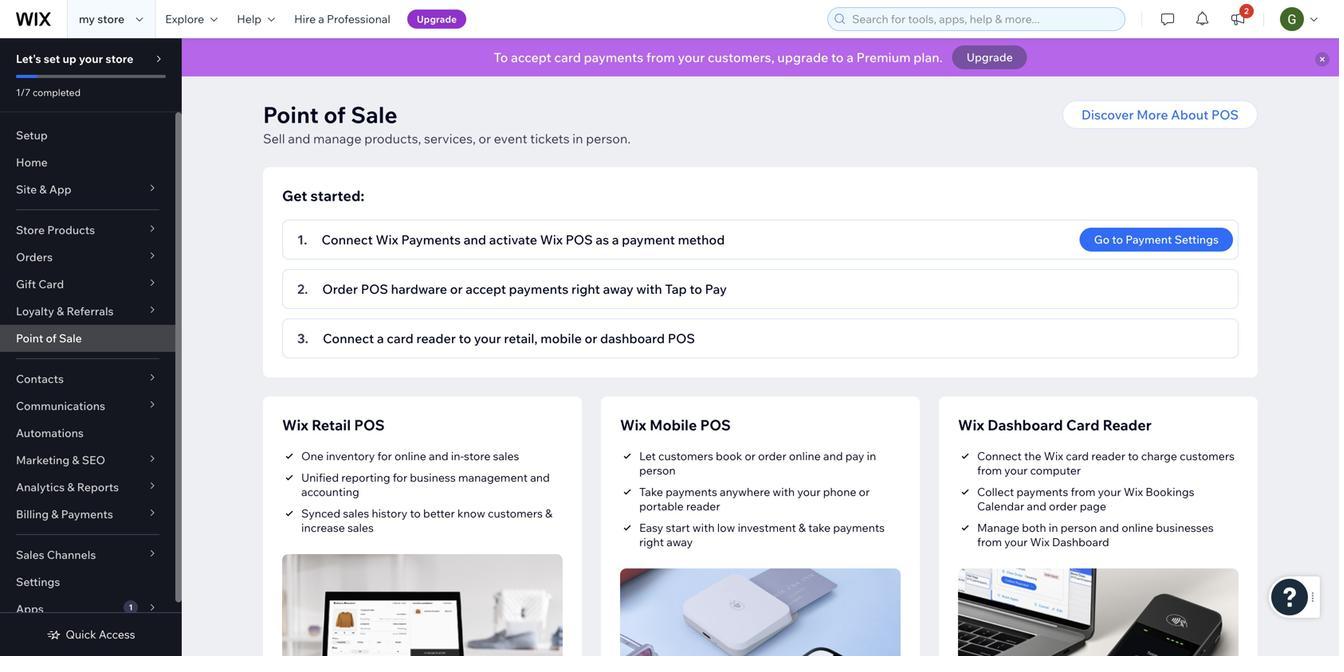 Task type: vqa. For each thing, say whether or not it's contained in the screenshot.
activate
yes



Task type: describe. For each thing, give the bounding box(es) containing it.
contacts button
[[0, 366, 175, 393]]

person.
[[586, 131, 631, 147]]

automations
[[16, 427, 84, 440]]

more
[[1137, 107, 1168, 123]]

. for 1
[[304, 232, 307, 248]]

page
[[1080, 500, 1107, 514]]

retail,
[[504, 331, 538, 347]]

let's set up your store
[[16, 52, 133, 66]]

2 button
[[1221, 0, 1256, 38]]

and right the "management"
[[530, 471, 550, 485]]

& inside let customers book or order online and pay in person take payments anywhere with your phone or portable reader easy start with low investment & take payments right away
[[799, 521, 806, 535]]

person inside let customers book or order online and pay in person take payments anywhere with your phone or portable reader easy start with low investment & take payments right away
[[639, 464, 676, 478]]

quick
[[66, 628, 96, 642]]

completed
[[33, 86, 81, 98]]

get
[[282, 187, 307, 205]]

and left in-
[[429, 450, 449, 464]]

& for reports
[[67, 481, 75, 495]]

business
[[410, 471, 456, 485]]

go
[[1094, 233, 1110, 247]]

store products button
[[0, 217, 175, 244]]

take
[[808, 521, 831, 535]]

tickets
[[530, 131, 570, 147]]

to inside alert
[[831, 49, 844, 65]]

wix up computer
[[1044, 450, 1064, 464]]

reader inside let customers book or order online and pay in person take payments anywhere with your phone or portable reader easy start with low investment & take payments right away
[[686, 500, 720, 514]]

customers inside "connect the wix card reader to charge customers from your computer collect payments from your wix bookings calendar and order page manage both in person and online businesses from your wix dashboard"
[[1180, 450, 1235, 464]]

dashboard
[[600, 331, 665, 347]]

site & app button
[[0, 176, 175, 203]]

analytics
[[16, 481, 65, 495]]

of for point of sale
[[46, 332, 57, 346]]

point of sale
[[16, 332, 82, 346]]

store
[[16, 223, 45, 237]]

your down the
[[1005, 464, 1028, 478]]

go to payment settings
[[1094, 233, 1219, 247]]

easy
[[639, 521, 663, 535]]

to accept card payments from your customers, upgrade to a premium plan.
[[494, 49, 943, 65]]

store inside sidebar element
[[106, 52, 133, 66]]

products
[[47, 223, 95, 237]]

pos inside button
[[1212, 107, 1239, 123]]

retail
[[312, 417, 351, 434]]

portable
[[639, 500, 684, 514]]

let's
[[16, 52, 41, 66]]

2 for 2
[[1245, 6, 1249, 16]]

collect
[[977, 486, 1014, 499]]

order inside "connect the wix card reader to charge customers from your computer collect payments from your wix bookings calendar and order page manage both in person and online businesses from your wix dashboard"
[[1049, 500, 1077, 514]]

& for payments
[[51, 508, 59, 522]]

a inside 'link'
[[318, 12, 324, 26]]

setup link
[[0, 122, 175, 149]]

and left activate
[[464, 232, 486, 248]]

wix dashboard card reader
[[958, 417, 1152, 434]]

to inside "connect the wix card reader to charge customers from your computer collect payments from your wix bookings calendar and order page manage both in person and online businesses from your wix dashboard"
[[1128, 450, 1139, 464]]

. for 2
[[305, 281, 308, 297]]

1 horizontal spatial with
[[693, 521, 715, 535]]

increase
[[301, 521, 345, 535]]

to left 'retail,'
[[459, 331, 471, 347]]

pay
[[846, 450, 864, 464]]

event
[[494, 131, 527, 147]]

payments for &
[[61, 508, 113, 522]]

manage
[[977, 521, 1020, 535]]

from inside alert
[[646, 49, 675, 65]]

card for accept
[[554, 49, 581, 65]]

payments inside "connect the wix card reader to charge customers from your computer collect payments from your wix bookings calendar and order page manage both in person and online businesses from your wix dashboard"
[[1017, 486, 1068, 499]]

& for referrals
[[57, 305, 64, 318]]

as
[[596, 232, 609, 248]]

your down manage
[[1005, 536, 1028, 550]]

point for point of sale
[[16, 332, 43, 346]]

pay
[[705, 281, 727, 297]]

marketing
[[16, 454, 70, 468]]

history
[[372, 507, 408, 521]]

0 vertical spatial dashboard
[[988, 417, 1063, 434]]

your left 'retail,'
[[474, 331, 501, 347]]

pos right dashboard
[[668, 331, 695, 347]]

your up the page
[[1098, 486, 1121, 499]]

wix right activate
[[540, 232, 563, 248]]

or right mobile
[[585, 331, 597, 347]]

bookings
[[1146, 486, 1195, 499]]

started:
[[311, 187, 365, 205]]

phone
[[823, 486, 857, 499]]

hire
[[294, 12, 316, 26]]

quick access button
[[47, 628, 135, 643]]

premium
[[857, 49, 911, 65]]

payments inside alert
[[584, 49, 644, 65]]

marketing & seo button
[[0, 447, 175, 474]]

discover more about pos button
[[1063, 100, 1258, 129]]

sales channels
[[16, 548, 96, 562]]

both
[[1022, 521, 1046, 535]]

channels
[[47, 548, 96, 562]]

& inside one inventory for online and in-store sales unified reporting for business management and accounting synced sales history to better know customers & increase sales
[[545, 507, 553, 521]]

gift card
[[16, 277, 64, 291]]

one inventory for online and in-store sales unified reporting for business management and accounting synced sales history to better know customers & increase sales
[[301, 450, 553, 535]]

person inside "connect the wix card reader to charge customers from your computer collect payments from your wix bookings calendar and order page manage both in person and online businesses from your wix dashboard"
[[1061, 521, 1097, 535]]

your inside sidebar element
[[79, 52, 103, 66]]

help button
[[227, 0, 285, 38]]

access
[[99, 628, 135, 642]]

start
[[666, 521, 690, 535]]

order inside let customers book or order online and pay in person take payments anywhere with your phone or portable reader easy start with low investment & take payments right away
[[758, 450, 787, 464]]

0 vertical spatial for
[[377, 450, 392, 464]]

investment
[[738, 521, 796, 535]]

home
[[16, 155, 48, 169]]

wix retail pos
[[282, 417, 385, 434]]

pos left as
[[566, 232, 593, 248]]

and inside point of sale sell and manage products, services, or event tickets in person.
[[288, 131, 310, 147]]

2 horizontal spatial with
[[773, 486, 795, 499]]

book
[[716, 450, 742, 464]]

or right hardware
[[450, 281, 463, 297]]

or inside point of sale sell and manage products, services, or event tickets in person.
[[479, 131, 491, 147]]

point for point of sale sell and manage products, services, or event tickets in person.
[[263, 101, 319, 129]]

Search for tools, apps, help & more... field
[[847, 8, 1120, 30]]

1 for 1 .
[[297, 232, 304, 248]]

hire a professional
[[294, 12, 391, 26]]

in inside let customers book or order online and pay in person take payments anywhere with your phone or portable reader easy start with low investment & take payments right away
[[867, 450, 876, 464]]

0 vertical spatial right
[[571, 281, 600, 297]]

sales
[[16, 548, 44, 562]]

automations link
[[0, 420, 175, 447]]

0 horizontal spatial upgrade
[[417, 13, 457, 25]]

store products
[[16, 223, 95, 237]]

2 for 2 .
[[297, 281, 305, 297]]

reports
[[77, 481, 119, 495]]

billing & payments button
[[0, 501, 175, 529]]

sale for point of sale sell and manage products, services, or event tickets in person.
[[351, 101, 398, 129]]

1/7 completed
[[16, 86, 81, 98]]

your inside alert
[[678, 49, 705, 65]]

referrals
[[67, 305, 114, 318]]

setup
[[16, 128, 48, 142]]

card for a
[[387, 331, 414, 347]]

& for app
[[39, 183, 47, 197]]

let
[[639, 450, 656, 464]]

3 .
[[297, 331, 308, 347]]

and up both
[[1027, 500, 1047, 514]]

synced
[[301, 507, 341, 521]]

sidebar element
[[0, 38, 182, 657]]

app
[[49, 183, 71, 197]]

wix down both
[[1030, 536, 1050, 550]]

take
[[639, 486, 663, 499]]

to inside button
[[1112, 233, 1123, 247]]

customers inside one inventory for online and in-store sales unified reporting for business management and accounting synced sales history to better know customers & increase sales
[[488, 507, 543, 521]]

1 .
[[297, 232, 307, 248]]

know
[[458, 507, 485, 521]]

communications button
[[0, 393, 175, 420]]

1/7
[[16, 86, 31, 98]]

wix up the let
[[620, 417, 647, 434]]

your inside let customers book or order online and pay in person take payments anywhere with your phone or portable reader easy start with low investment & take payments right away
[[797, 486, 821, 499]]

0 vertical spatial away
[[603, 281, 634, 297]]

one
[[301, 450, 324, 464]]

to inside one inventory for online and in-store sales unified reporting for business management and accounting synced sales history to better know customers & increase sales
[[410, 507, 421, 521]]

help
[[237, 12, 262, 26]]

accept inside alert
[[511, 49, 551, 65]]

pos right order
[[361, 281, 388, 297]]



Task type: locate. For each thing, give the bounding box(es) containing it.
upgrade button right professional
[[407, 10, 466, 29]]

1 vertical spatial upgrade button
[[952, 45, 1027, 69]]

0 vertical spatial payments
[[401, 232, 461, 248]]

customers inside let customers book or order online and pay in person take payments anywhere with your phone or portable reader easy start with low investment & take payments right away
[[658, 450, 713, 464]]

0 horizontal spatial sale
[[59, 332, 82, 346]]

your right up
[[79, 52, 103, 66]]

connect a card reader to your retail, mobile or dashboard pos
[[323, 331, 695, 347]]

right inside let customers book or order online and pay in person take payments anywhere with your phone or portable reader easy start with low investment & take payments right away
[[639, 536, 664, 550]]

or left event
[[479, 131, 491, 147]]

0 horizontal spatial reader
[[416, 331, 456, 347]]

businesses
[[1156, 521, 1214, 535]]

right down as
[[571, 281, 600, 297]]

loyalty
[[16, 305, 54, 318]]

0 horizontal spatial person
[[639, 464, 676, 478]]

reader up low
[[686, 500, 720, 514]]

1 horizontal spatial customers
[[658, 450, 713, 464]]

0 vertical spatial order
[[758, 450, 787, 464]]

2 horizontal spatial reader
[[1092, 450, 1126, 464]]

reader down hardware
[[416, 331, 456, 347]]

to accept card payments from your customers, upgrade to a premium plan. alert
[[182, 38, 1339, 77]]

0 vertical spatial upgrade
[[417, 13, 457, 25]]

upgrade
[[777, 49, 829, 65]]

wix up hardware
[[376, 232, 398, 248]]

connect right 3 .
[[323, 331, 374, 347]]

wix left bookings
[[1124, 486, 1143, 499]]

settings inside button
[[1175, 233, 1219, 247]]

1 vertical spatial card
[[387, 331, 414, 347]]

payments for wix
[[401, 232, 461, 248]]

0 horizontal spatial right
[[571, 281, 600, 297]]

0 vertical spatial .
[[304, 232, 307, 248]]

your left phone
[[797, 486, 821, 499]]

sale for point of sale
[[59, 332, 82, 346]]

upgrade right professional
[[417, 13, 457, 25]]

0 vertical spatial point
[[263, 101, 319, 129]]

upgrade button inside alert
[[952, 45, 1027, 69]]

orders button
[[0, 244, 175, 271]]

my store
[[79, 12, 125, 26]]

payment
[[1126, 233, 1172, 247]]

right down "easy"
[[639, 536, 664, 550]]

payment
[[622, 232, 675, 248]]

anywhere
[[720, 486, 770, 499]]

0 vertical spatial store
[[97, 12, 125, 26]]

1
[[297, 232, 304, 248], [129, 603, 133, 613]]

2 vertical spatial in
[[1049, 521, 1058, 535]]

away up dashboard
[[603, 281, 634, 297]]

up
[[63, 52, 76, 66]]

sale down loyalty & referrals on the top
[[59, 332, 82, 346]]

1 vertical spatial of
[[46, 332, 57, 346]]

0 horizontal spatial away
[[603, 281, 634, 297]]

1 vertical spatial 2
[[297, 281, 305, 297]]

upgrade button
[[407, 10, 466, 29], [952, 45, 1027, 69]]

1 horizontal spatial point
[[263, 101, 319, 129]]

sale
[[351, 101, 398, 129], [59, 332, 82, 346]]

1 vertical spatial order
[[1049, 500, 1077, 514]]

. down get
[[304, 232, 307, 248]]

accept right 'to' at the left top
[[511, 49, 551, 65]]

& right loyalty on the top left of the page
[[57, 305, 64, 318]]

0 vertical spatial card
[[554, 49, 581, 65]]

1 vertical spatial connect
[[323, 331, 374, 347]]

0 horizontal spatial card
[[387, 331, 414, 347]]

point of sale sell and manage products, services, or event tickets in person.
[[263, 101, 631, 147]]

store up the "management"
[[464, 450, 491, 464]]

1 vertical spatial away
[[667, 536, 693, 550]]

payments up hardware
[[401, 232, 461, 248]]

in inside point of sale sell and manage products, services, or event tickets in person.
[[573, 131, 583, 147]]

wix
[[376, 232, 398, 248], [540, 232, 563, 248], [282, 417, 309, 434], [620, 417, 647, 434], [958, 417, 985, 434], [1044, 450, 1064, 464], [1124, 486, 1143, 499], [1030, 536, 1050, 550]]

better
[[423, 507, 455, 521]]

1 vertical spatial right
[[639, 536, 664, 550]]

online inside one inventory for online and in-store sales unified reporting for business management and accounting synced sales history to better know customers & increase sales
[[395, 450, 426, 464]]

1 horizontal spatial reader
[[686, 500, 720, 514]]

1 vertical spatial sales
[[343, 507, 369, 521]]

of inside sidebar element
[[46, 332, 57, 346]]

2 vertical spatial reader
[[686, 500, 720, 514]]

plan.
[[914, 49, 943, 65]]

reader
[[416, 331, 456, 347], [1092, 450, 1126, 464], [686, 500, 720, 514]]

0 vertical spatial reader
[[416, 331, 456, 347]]

1 horizontal spatial settings
[[1175, 233, 1219, 247]]

0 horizontal spatial card
[[39, 277, 64, 291]]

& for seo
[[72, 454, 79, 468]]

to left better
[[410, 507, 421, 521]]

0 vertical spatial 2
[[1245, 6, 1249, 16]]

accept
[[511, 49, 551, 65], [466, 281, 506, 297]]

2 horizontal spatial in
[[1049, 521, 1058, 535]]

a
[[318, 12, 324, 26], [847, 49, 854, 65], [612, 232, 619, 248], [377, 331, 384, 347]]

unified
[[301, 471, 339, 485]]

point down loyalty on the top left of the page
[[16, 332, 43, 346]]

2 .
[[297, 281, 308, 297]]

0 horizontal spatial 1
[[129, 603, 133, 613]]

0 horizontal spatial for
[[377, 450, 392, 464]]

0 horizontal spatial accept
[[466, 281, 506, 297]]

wix up "collect"
[[958, 417, 985, 434]]

computer
[[1030, 464, 1081, 478]]

of for point of sale sell and manage products, services, or event tickets in person.
[[324, 101, 346, 129]]

1 vertical spatial payments
[[61, 508, 113, 522]]

communications
[[16, 399, 105, 413]]

analytics & reports
[[16, 481, 119, 495]]

to right tap
[[690, 281, 702, 297]]

reader
[[1103, 417, 1152, 434]]

payments
[[401, 232, 461, 248], [61, 508, 113, 522]]

1 horizontal spatial of
[[324, 101, 346, 129]]

home link
[[0, 149, 175, 176]]

sale inside point of sale sell and manage products, services, or event tickets in person.
[[351, 101, 398, 129]]

0 horizontal spatial order
[[758, 450, 787, 464]]

services,
[[424, 131, 476, 147]]

store
[[97, 12, 125, 26], [106, 52, 133, 66], [464, 450, 491, 464]]

point inside point of sale sell and manage products, services, or event tickets in person.
[[263, 101, 319, 129]]

0 vertical spatial sale
[[351, 101, 398, 129]]

wix up one
[[282, 417, 309, 434]]

0 horizontal spatial with
[[637, 281, 662, 297]]

mobile
[[650, 417, 697, 434]]

order left the page
[[1049, 500, 1077, 514]]

customers,
[[708, 49, 775, 65]]

a right as
[[612, 232, 619, 248]]

0 horizontal spatial online
[[395, 450, 426, 464]]

and left pay
[[823, 450, 843, 464]]

1 vertical spatial .
[[305, 281, 308, 297]]

gift card button
[[0, 271, 175, 298]]

a inside alert
[[847, 49, 854, 65]]

discover more about pos
[[1082, 107, 1239, 123]]

in right tickets
[[573, 131, 583, 147]]

away inside let customers book or order online and pay in person take payments anywhere with your phone or portable reader easy start with low investment & take payments right away
[[667, 536, 693, 550]]

calendar
[[977, 500, 1025, 514]]

the
[[1024, 450, 1042, 464]]

dashboard inside "connect the wix card reader to charge customers from your computer collect payments from your wix bookings calendar and order page manage both in person and online businesses from your wix dashboard"
[[1052, 536, 1110, 550]]

sales left history
[[343, 507, 369, 521]]

& right know
[[545, 507, 553, 521]]

connect the wix card reader to charge customers from your computer collect payments from your wix bookings calendar and order page manage both in person and online businesses from your wix dashboard
[[977, 450, 1235, 550]]

in right both
[[1049, 521, 1058, 535]]

upgrade button down 'search for tools, apps, help & more...' field
[[952, 45, 1027, 69]]

card inside "connect the wix card reader to charge customers from your computer collect payments from your wix bookings calendar and order page manage both in person and online businesses from your wix dashboard"
[[1066, 450, 1089, 464]]

and right sell
[[288, 131, 310, 147]]

my
[[79, 12, 95, 26]]

& left seo on the bottom left of page
[[72, 454, 79, 468]]

point up sell
[[263, 101, 319, 129]]

for left 'business'
[[393, 471, 407, 485]]

connect for connect wix payments and activate wix pos as a payment method
[[322, 232, 373, 248]]

charge
[[1141, 450, 1177, 464]]

2 vertical spatial sales
[[348, 521, 374, 535]]

to right go
[[1112, 233, 1123, 247]]

1 horizontal spatial payments
[[401, 232, 461, 248]]

1 horizontal spatial person
[[1061, 521, 1097, 535]]

store down the my store
[[106, 52, 133, 66]]

pos up "inventory"
[[354, 417, 385, 434]]

with right anywhere
[[773, 486, 795, 499]]

1 vertical spatial point
[[16, 332, 43, 346]]

2 vertical spatial with
[[693, 521, 715, 535]]

1 vertical spatial upgrade
[[967, 50, 1013, 64]]

payments down analytics & reports popup button
[[61, 508, 113, 522]]

upgrade down 'search for tools, apps, help & more...' field
[[967, 50, 1013, 64]]

1 vertical spatial with
[[773, 486, 795, 499]]

wix mobile pos
[[620, 417, 731, 434]]

away down start
[[667, 536, 693, 550]]

0 vertical spatial in
[[573, 131, 583, 147]]

person
[[639, 464, 676, 478], [1061, 521, 1097, 535]]

0 vertical spatial connect
[[322, 232, 373, 248]]

1 horizontal spatial online
[[789, 450, 821, 464]]

0 vertical spatial 1
[[297, 232, 304, 248]]

store right 'my'
[[97, 12, 125, 26]]

to right "upgrade"
[[831, 49, 844, 65]]

settings inside sidebar element
[[16, 576, 60, 590]]

2 horizontal spatial customers
[[1180, 450, 1235, 464]]

point inside sidebar element
[[16, 332, 43, 346]]

& left take
[[799, 521, 806, 535]]

connect inside "connect the wix card reader to charge customers from your computer collect payments from your wix bookings calendar and order page manage both in person and online businesses from your wix dashboard"
[[977, 450, 1022, 464]]

or
[[479, 131, 491, 147], [450, 281, 463, 297], [585, 331, 597, 347], [745, 450, 756, 464], [859, 486, 870, 499]]

1 horizontal spatial accept
[[511, 49, 551, 65]]

in-
[[451, 450, 464, 464]]

or right phone
[[859, 486, 870, 499]]

. for 3
[[305, 331, 308, 347]]

0 horizontal spatial 2
[[297, 281, 305, 297]]

low
[[717, 521, 735, 535]]

online left businesses
[[1122, 521, 1154, 535]]

reader inside "connect the wix card reader to charge customers from your computer collect payments from your wix bookings calendar and order page manage both in person and online businesses from your wix dashboard"
[[1092, 450, 1126, 464]]

card inside alert
[[554, 49, 581, 65]]

or right book
[[745, 450, 756, 464]]

connect left the
[[977, 450, 1022, 464]]

1 horizontal spatial 2
[[1245, 6, 1249, 16]]

of up manage
[[324, 101, 346, 129]]

with left low
[[693, 521, 715, 535]]

3
[[297, 331, 305, 347]]

reader down reader
[[1092, 450, 1126, 464]]

0 horizontal spatial of
[[46, 332, 57, 346]]

1 vertical spatial card
[[1066, 417, 1100, 434]]

discover
[[1082, 107, 1134, 123]]

1 horizontal spatial upgrade
[[967, 50, 1013, 64]]

1 horizontal spatial away
[[667, 536, 693, 550]]

get started:
[[282, 187, 365, 205]]

0 vertical spatial person
[[639, 464, 676, 478]]

inventory
[[326, 450, 375, 464]]

online inside let customers book or order online and pay in person take payments anywhere with your phone or portable reader easy start with low investment & take payments right away
[[789, 450, 821, 464]]

1 vertical spatial store
[[106, 52, 133, 66]]

1 horizontal spatial in
[[867, 450, 876, 464]]

0 horizontal spatial in
[[573, 131, 583, 147]]

0 horizontal spatial payments
[[61, 508, 113, 522]]

0 horizontal spatial settings
[[16, 576, 60, 590]]

upgrade inside alert
[[967, 50, 1013, 64]]

a right hire
[[318, 12, 324, 26]]

customers down the "management"
[[488, 507, 543, 521]]

sale up products,
[[351, 101, 398, 129]]

order pos hardware or accept payments right away with tap to pay
[[322, 281, 727, 297]]

method
[[678, 232, 725, 248]]

right
[[571, 281, 600, 297], [639, 536, 664, 550]]

1 inside sidebar element
[[129, 603, 133, 613]]

and inside let customers book or order online and pay in person take payments anywhere with your phone or portable reader easy start with low investment & take payments right away
[[823, 450, 843, 464]]

billing
[[16, 508, 49, 522]]

2
[[1245, 6, 1249, 16], [297, 281, 305, 297]]

in inside "connect the wix card reader to charge customers from your computer collect payments from your wix bookings calendar and order page manage both in person and online businesses from your wix dashboard"
[[1049, 521, 1058, 535]]

sales up the "management"
[[493, 450, 519, 464]]

person down the page
[[1061, 521, 1097, 535]]

customers down wix mobile pos
[[658, 450, 713, 464]]

settings right payment
[[1175, 233, 1219, 247]]

0 vertical spatial settings
[[1175, 233, 1219, 247]]

0 horizontal spatial upgrade button
[[407, 10, 466, 29]]

0 horizontal spatial point
[[16, 332, 43, 346]]

1 horizontal spatial right
[[639, 536, 664, 550]]

0 vertical spatial upgrade button
[[407, 10, 466, 29]]

of down loyalty & referrals on the top
[[46, 332, 57, 346]]

reporting
[[341, 471, 390, 485]]

manage
[[313, 131, 362, 147]]

hardware
[[391, 281, 447, 297]]

. down 2 .
[[305, 331, 308, 347]]

1 vertical spatial sale
[[59, 332, 82, 346]]

go to payment settings button
[[1080, 228, 1233, 252]]

let customers book or order online and pay in person take payments anywhere with your phone or portable reader easy start with low investment & take payments right away
[[639, 450, 885, 550]]

customers right charge
[[1180, 450, 1235, 464]]

& inside popup button
[[72, 454, 79, 468]]

online inside "connect the wix card reader to charge customers from your computer collect payments from your wix bookings calendar and order page manage both in person and online businesses from your wix dashboard"
[[1122, 521, 1154, 535]]

sales down history
[[348, 521, 374, 535]]

of inside point of sale sell and manage products, services, or event tickets in person.
[[324, 101, 346, 129]]

dashboard up the
[[988, 417, 1063, 434]]

dashboard down the page
[[1052, 536, 1110, 550]]

card up computer
[[1066, 450, 1089, 464]]

2 inside button
[[1245, 6, 1249, 16]]

1 vertical spatial in
[[867, 450, 876, 464]]

1 horizontal spatial 1
[[297, 232, 304, 248]]

a left premium
[[847, 49, 854, 65]]

1 for 1
[[129, 603, 133, 613]]

point of sale link
[[0, 325, 175, 352]]

2 vertical spatial .
[[305, 331, 308, 347]]

card left reader
[[1066, 417, 1100, 434]]

2 vertical spatial store
[[464, 450, 491, 464]]

2 vertical spatial connect
[[977, 450, 1022, 464]]

and down the page
[[1100, 521, 1119, 535]]

activate
[[489, 232, 537, 248]]

accept up connect a card reader to your retail, mobile or dashboard pos
[[466, 281, 506, 297]]

payments inside 'popup button'
[[61, 508, 113, 522]]

with
[[637, 281, 662, 297], [773, 486, 795, 499], [693, 521, 715, 535]]

your left customers, at the right
[[678, 49, 705, 65]]

card right "gift"
[[39, 277, 64, 291]]

sale inside point of sale link
[[59, 332, 82, 346]]

& right site
[[39, 183, 47, 197]]

management
[[458, 471, 528, 485]]

a right 3 .
[[377, 331, 384, 347]]

1 horizontal spatial order
[[1049, 500, 1077, 514]]

sales channels button
[[0, 542, 175, 569]]

explore
[[165, 12, 204, 26]]

1 up access
[[129, 603, 133, 613]]

online left pay
[[789, 450, 821, 464]]

customers
[[658, 450, 713, 464], [1180, 450, 1235, 464], [488, 507, 543, 521]]

0 vertical spatial with
[[637, 281, 662, 297]]

2 horizontal spatial card
[[1066, 450, 1089, 464]]

connect for connect a card reader to your retail, mobile or dashboard pos
[[323, 331, 374, 347]]

site & app
[[16, 183, 71, 197]]

1 vertical spatial 1
[[129, 603, 133, 613]]

2 horizontal spatial online
[[1122, 521, 1154, 535]]

store inside one inventory for online and in-store sales unified reporting for business management and accounting synced sales history to better know customers & increase sales
[[464, 450, 491, 464]]

0 vertical spatial of
[[324, 101, 346, 129]]

0 horizontal spatial customers
[[488, 507, 543, 521]]

1 vertical spatial dashboard
[[1052, 536, 1110, 550]]

in right pay
[[867, 450, 876, 464]]

pos up book
[[700, 417, 731, 434]]

1 horizontal spatial for
[[393, 471, 407, 485]]

point
[[263, 101, 319, 129], [16, 332, 43, 346]]

0 vertical spatial sales
[[493, 450, 519, 464]]

upgrade
[[417, 13, 457, 25], [967, 50, 1013, 64]]

order right book
[[758, 450, 787, 464]]

connect right 1 .
[[322, 232, 373, 248]]

person down the let
[[639, 464, 676, 478]]

0 vertical spatial card
[[39, 277, 64, 291]]

card down hardware
[[387, 331, 414, 347]]

mobile
[[541, 331, 582, 347]]

1 horizontal spatial sale
[[351, 101, 398, 129]]

. left order
[[305, 281, 308, 297]]

1 vertical spatial settings
[[16, 576, 60, 590]]

card inside gift card dropdown button
[[39, 277, 64, 291]]

0 vertical spatial accept
[[511, 49, 551, 65]]

pos right about at the top
[[1212, 107, 1239, 123]]

& inside 'popup button'
[[51, 508, 59, 522]]



